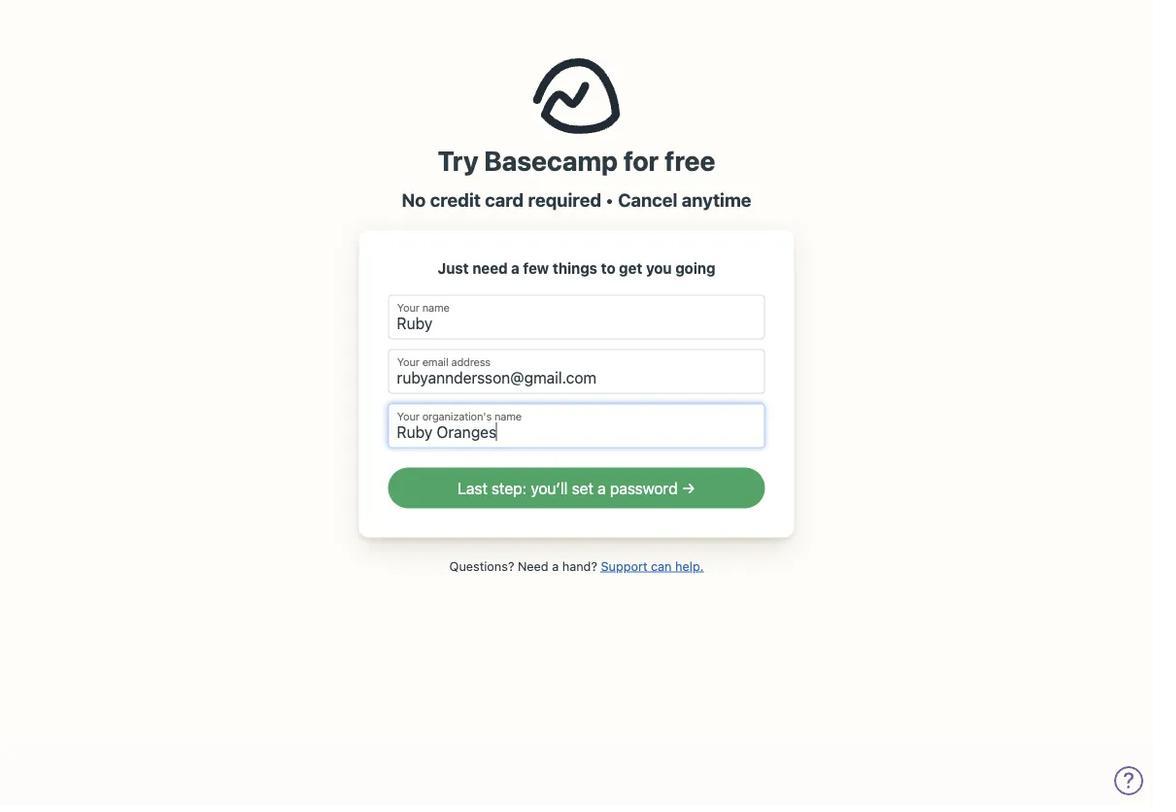 Task type: vqa. For each thing, say whether or not it's contained in the screenshot.
the card
yes



Task type: locate. For each thing, give the bounding box(es) containing it.
card
[[485, 189, 524, 210]]

a left few
[[511, 259, 520, 276]]

basecamp
[[484, 145, 618, 177]]

support
[[601, 559, 647, 573]]

Your organization's name text field
[[388, 404, 765, 448]]

2 vertical spatial a
[[552, 559, 559, 573]]

your left email
[[397, 356, 420, 368]]

to
[[601, 259, 615, 276]]

3 your from the top
[[397, 410, 420, 423]]

a
[[511, 259, 520, 276], [598, 479, 606, 497], [552, 559, 559, 573]]

Your name text field
[[388, 295, 765, 340]]

2 horizontal spatial a
[[598, 479, 606, 497]]

1 horizontal spatial name
[[495, 410, 522, 423]]

few
[[523, 259, 549, 276]]

you'll
[[531, 479, 568, 497]]

questions? need a hand? support can help.
[[449, 559, 704, 573]]

support can help. link
[[601, 559, 704, 573]]

try
[[438, 145, 478, 177]]

just need a few things to get you going
[[438, 259, 715, 276]]

a right set
[[598, 479, 606, 497]]

your name
[[397, 301, 450, 314]]

your left organization's
[[397, 410, 420, 423]]

no
[[402, 189, 426, 210]]

1 vertical spatial name
[[495, 410, 522, 423]]

email
[[422, 356, 448, 368]]

need
[[518, 559, 549, 573]]

1 your from the top
[[397, 301, 420, 314]]

last step: you'll set a password →
[[458, 479, 696, 497]]

for
[[624, 145, 659, 177]]

help.
[[675, 559, 704, 573]]

your
[[397, 301, 420, 314], [397, 356, 420, 368], [397, 410, 420, 423]]

2 vertical spatial your
[[397, 410, 420, 423]]

0 vertical spatial your
[[397, 301, 420, 314]]

0 horizontal spatial a
[[511, 259, 520, 276]]

get
[[619, 259, 643, 276]]

questions?
[[449, 559, 514, 573]]

free
[[665, 145, 715, 177]]

set
[[572, 479, 594, 497]]

name
[[422, 301, 450, 314], [495, 410, 522, 423]]

anytime
[[682, 189, 751, 210]]

organization's
[[422, 410, 492, 423]]

1 horizontal spatial a
[[552, 559, 559, 573]]

your up the your email address
[[397, 301, 420, 314]]

no credit card required • cancel anytime
[[402, 189, 751, 210]]

credit
[[430, 189, 481, 210]]

a right need
[[552, 559, 559, 573]]

1 vertical spatial a
[[598, 479, 606, 497]]

name down just
[[422, 301, 450, 314]]

0 vertical spatial name
[[422, 301, 450, 314]]

1 vertical spatial your
[[397, 356, 420, 368]]

2 your from the top
[[397, 356, 420, 368]]

0 vertical spatial a
[[511, 259, 520, 276]]

name right organization's
[[495, 410, 522, 423]]



Task type: describe. For each thing, give the bounding box(es) containing it.
→
[[682, 479, 696, 497]]

a inside button
[[598, 479, 606, 497]]

required
[[528, 189, 601, 210]]

address
[[451, 356, 491, 368]]

can
[[651, 559, 672, 573]]

things
[[553, 259, 597, 276]]

your email address
[[397, 356, 491, 368]]

last step: you'll set a password → button
[[388, 468, 765, 509]]

step:
[[492, 479, 527, 497]]

•
[[606, 189, 614, 210]]

0 horizontal spatial name
[[422, 301, 450, 314]]

a for hand?
[[552, 559, 559, 573]]

just
[[438, 259, 469, 276]]

cancel
[[618, 189, 678, 210]]

last
[[458, 479, 488, 497]]

going
[[675, 259, 715, 276]]

your for your organization's name
[[397, 410, 420, 423]]

need
[[472, 259, 508, 276]]

your organization's name
[[397, 410, 522, 423]]

a for few
[[511, 259, 520, 276]]

Your email address email field
[[388, 349, 765, 394]]

try basecamp for free
[[438, 145, 715, 177]]

hand?
[[562, 559, 597, 573]]

you
[[646, 259, 672, 276]]

your for your email address
[[397, 356, 420, 368]]

password
[[610, 479, 678, 497]]

your for your name
[[397, 301, 420, 314]]



